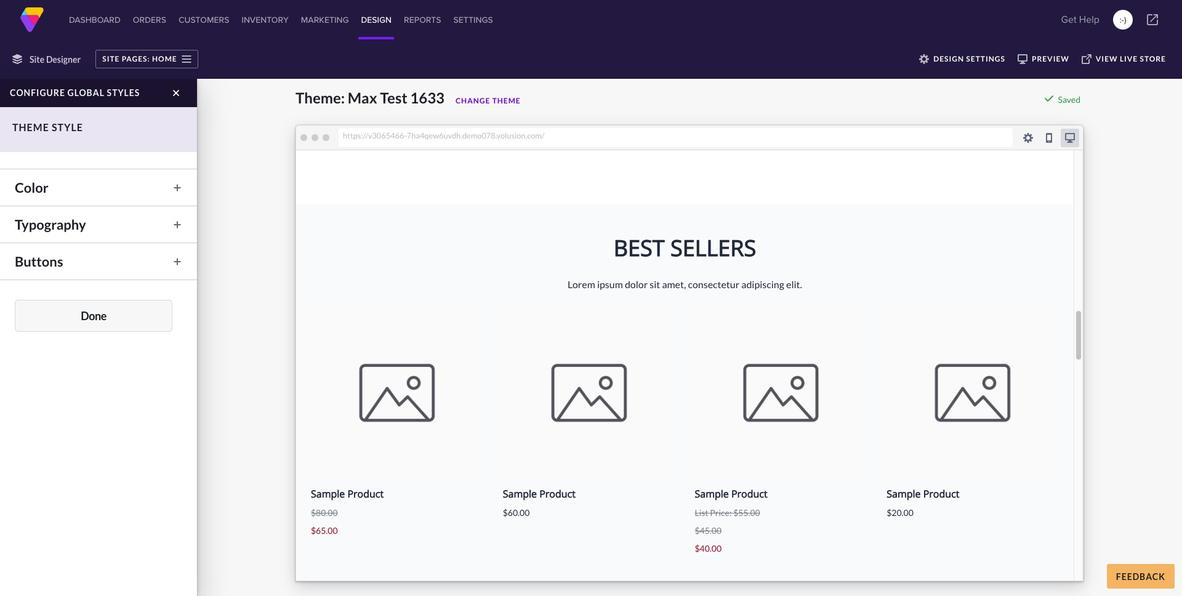 Task type: vqa. For each thing, say whether or not it's contained in the screenshot.
Color
yes



Task type: describe. For each thing, give the bounding box(es) containing it.
style
[[52, 121, 83, 133]]

site for site designer
[[30, 54, 44, 64]]

dashboard link
[[67, 0, 123, 39]]

settings button
[[451, 0, 496, 39]]

design button
[[359, 0, 394, 39]]

preview
[[1032, 54, 1070, 63]]

store
[[1140, 54, 1166, 63]]

styles
[[107, 87, 140, 98]]

feedback
[[1116, 571, 1166, 582]]

max
[[348, 89, 377, 107]]

theme inside sidebar element
[[12, 121, 49, 133]]

configure global styles
[[10, 87, 140, 98]]

dashboard
[[69, 14, 121, 26]]

feedback button
[[1107, 564, 1175, 589]]

done
[[81, 309, 106, 322]]

design settings button
[[913, 50, 1012, 68]]

change
[[456, 96, 490, 105]]

:-
[[1120, 14, 1124, 26]]

get help link
[[1058, 7, 1104, 32]]

7ha4qew6uvdh.demo078.volusion.com/
[[407, 130, 545, 140]]

saved
[[1058, 94, 1081, 105]]

typography button
[[9, 214, 188, 235]]

marketing
[[301, 14, 349, 26]]

buttons
[[15, 253, 63, 270]]

settings
[[966, 54, 1006, 63]]

site designer
[[30, 54, 81, 64]]

color
[[15, 179, 48, 196]]

saved image
[[1044, 94, 1054, 103]]

help
[[1079, 12, 1100, 26]]

https://v3065466-7ha4qew6uvdh.demo078.volusion.com/
[[343, 130, 545, 140]]

:-)
[[1120, 14, 1127, 26]]



Task type: locate. For each thing, give the bounding box(es) containing it.
global
[[68, 87, 105, 98]]

marketing button
[[299, 0, 351, 39]]

get help
[[1061, 12, 1100, 26]]

1 horizontal spatial theme
[[492, 96, 521, 105]]

design
[[361, 14, 392, 26]]

done button
[[15, 300, 172, 332]]

site pages: home
[[102, 54, 177, 63]]

theme right the change
[[492, 96, 521, 105]]

1 vertical spatial theme
[[12, 121, 49, 133]]

1633
[[410, 89, 445, 107]]

0 vertical spatial theme
[[492, 96, 521, 105]]

theme: max test 1633
[[296, 89, 445, 107]]

reports
[[404, 14, 441, 26]]

theme
[[492, 96, 521, 105], [12, 121, 49, 133]]

:-) link
[[1113, 10, 1133, 30]]

1 horizontal spatial site
[[102, 54, 120, 63]]

settings
[[454, 14, 493, 26]]

customers button
[[176, 0, 232, 39]]

theme down configure
[[12, 121, 49, 133]]

view
[[1096, 54, 1118, 63]]

design
[[934, 54, 964, 63]]

site left the designer
[[30, 54, 44, 64]]

get
[[1061, 12, 1077, 26]]

customers
[[179, 14, 229, 26]]

0 horizontal spatial site
[[30, 54, 44, 64]]

https://v3065466-
[[343, 130, 407, 140]]

theme:
[[296, 89, 345, 107]]

site
[[30, 54, 44, 64], [102, 54, 120, 63]]

site for site pages: home
[[102, 54, 120, 63]]

sidebar element
[[0, 79, 197, 596]]

orders
[[133, 14, 166, 26]]

live
[[1120, 54, 1138, 63]]

site left pages:
[[102, 54, 120, 63]]

designer
[[46, 54, 81, 64]]

theme style
[[12, 121, 83, 133]]

change theme
[[456, 96, 521, 105]]

dashboard image
[[20, 7, 44, 32]]

configure
[[10, 87, 65, 98]]

site inside button
[[102, 54, 120, 63]]

design settings
[[934, 54, 1006, 63]]

inventory button
[[239, 0, 291, 39]]

reports button
[[402, 0, 444, 39]]

)
[[1124, 14, 1127, 26]]

site pages: home button
[[96, 50, 198, 68]]

view live store
[[1096, 54, 1166, 63]]

0 horizontal spatial theme
[[12, 121, 49, 133]]

home
[[152, 54, 177, 63]]

typography
[[15, 216, 86, 233]]

orders button
[[130, 0, 169, 39]]

buttons button
[[9, 251, 188, 272]]

preview button
[[1012, 50, 1076, 68]]

pages:
[[122, 54, 150, 63]]

color button
[[9, 177, 188, 198]]

test
[[380, 89, 408, 107]]

volusion-logo link
[[20, 7, 44, 32]]

view live store button
[[1076, 50, 1173, 68]]

inventory
[[242, 14, 289, 26]]



